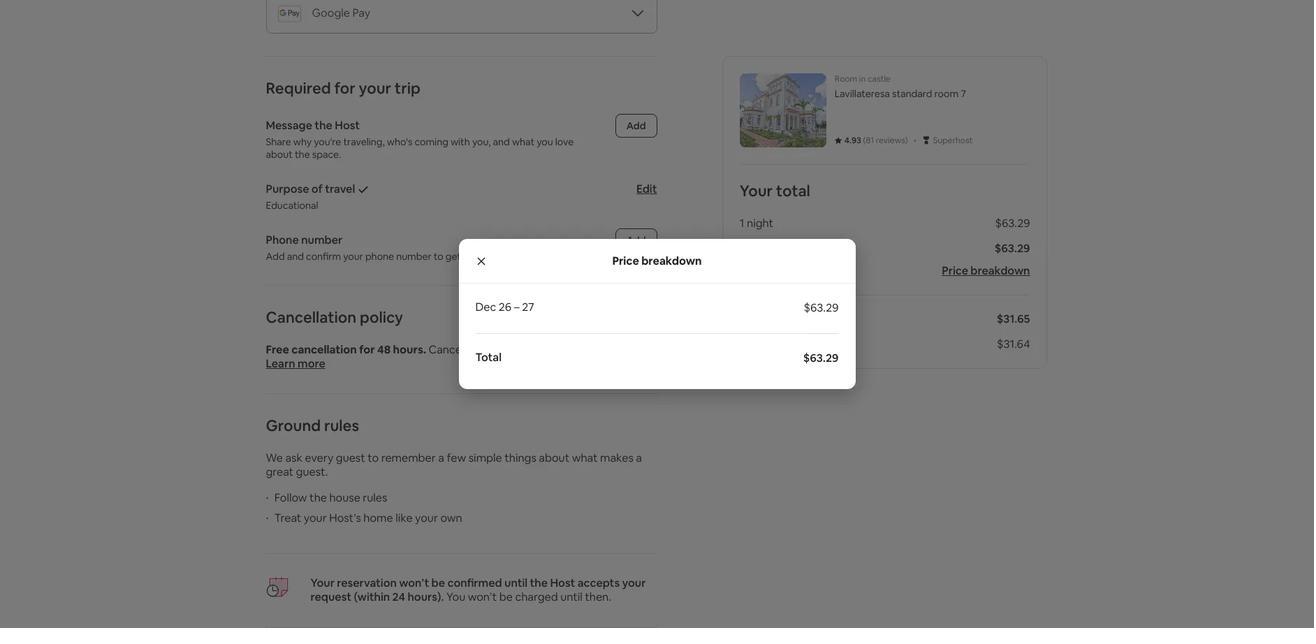 Task type: locate. For each thing, give the bounding box(es) containing it.
0 vertical spatial and
[[493, 136, 510, 148]]

share
[[266, 136, 291, 148]]

1 vertical spatial rules
[[363, 490, 387, 505]]

1 vertical spatial add
[[626, 234, 646, 247]]

0 vertical spatial dec
[[475, 300, 496, 314]]

0 horizontal spatial and
[[287, 250, 304, 263]]

add down the phone
[[266, 250, 285, 263]]

1 vertical spatial about
[[539, 451, 569, 465]]

and inside phone number add and confirm your phone number to get trip updates.
[[287, 250, 304, 263]]

0 horizontal spatial your
[[311, 576, 335, 590]]

rules
[[324, 416, 359, 435], [363, 490, 387, 505]]

1 vertical spatial and
[[287, 250, 304, 263]]

you're
[[314, 136, 341, 148]]

)
[[905, 135, 908, 146]]

1 horizontal spatial a
[[558, 342, 564, 357]]

0 horizontal spatial breakdown
[[641, 253, 702, 268]]

a right makes
[[636, 451, 642, 465]]

$31.65
[[997, 312, 1030, 326]]

1 night
[[740, 216, 773, 231]]

until
[[504, 576, 528, 590], [560, 590, 582, 604]]

host up "traveling,"
[[335, 118, 360, 133]]

dialog
[[459, 239, 855, 389]]

$63.29 for total
[[803, 351, 839, 365]]

until right confirmed
[[504, 576, 528, 590]]

the inside your reservation won't be confirmed until the host accepts your request (within 24 hours).
[[530, 576, 548, 590]]

0 horizontal spatial host
[[335, 118, 360, 133]]

price breakdown inside dialog
[[612, 253, 702, 268]]

0 horizontal spatial won't
[[399, 576, 429, 590]]

edit
[[636, 182, 657, 196]]

dec left 26
[[475, 300, 496, 314]]

dec inside dialog
[[475, 300, 496, 314]]

0 horizontal spatial until
[[504, 576, 528, 590]]

your right the like
[[415, 511, 438, 525]]

0 vertical spatial add button
[[615, 114, 657, 138]]

1 vertical spatial trip
[[463, 250, 479, 263]]

makes
[[600, 451, 634, 465]]

superhost
[[933, 135, 973, 146]]

1
[[740, 216, 744, 231]]

number up confirm
[[301, 233, 343, 247]]

your inside your reservation won't be confirmed until the host accepts your request (within 24 hours).
[[622, 576, 646, 590]]

0 horizontal spatial to
[[368, 451, 379, 465]]

0 horizontal spatial number
[[301, 233, 343, 247]]

0 vertical spatial to
[[434, 250, 443, 263]]

and
[[493, 136, 510, 148], [287, 250, 304, 263]]

add button down edit
[[615, 228, 657, 252]]

the inside follow the house rules treat your host's home like your own
[[310, 490, 327, 505]]

about left why
[[266, 148, 293, 161]]

1 horizontal spatial trip
[[463, 250, 479, 263]]

won't inside your reservation won't be confirmed until the host accepts your request (within 24 hours).
[[399, 576, 429, 590]]

your
[[740, 181, 773, 201], [311, 576, 335, 590]]

confirmed
[[447, 576, 502, 590]]

0 vertical spatial host
[[335, 118, 360, 133]]

won't left you
[[399, 576, 429, 590]]

the down guest.
[[310, 490, 327, 505]]

your left phone
[[343, 250, 363, 263]]

the
[[315, 118, 332, 133], [295, 148, 310, 161], [310, 490, 327, 505], [530, 576, 548, 590]]

0 horizontal spatial price breakdown
[[612, 253, 702, 268]]

1 vertical spatial host
[[550, 576, 575, 590]]

rules up home
[[363, 490, 387, 505]]

2 vertical spatial add
[[266, 250, 285, 263]]

your inside your reservation won't be confirmed until the host accepts your request (within 24 hours).
[[311, 576, 335, 590]]

and down the phone
[[287, 250, 304, 263]]

add for message the host
[[626, 119, 646, 132]]

24
[[392, 590, 405, 604]]

0 horizontal spatial price
[[612, 253, 639, 268]]

you
[[446, 590, 465, 604]]

castle
[[868, 73, 891, 85]]

to right guest
[[368, 451, 379, 465]]

1 horizontal spatial price breakdown
[[942, 263, 1030, 278]]

ask
[[285, 451, 302, 465]]

1 horizontal spatial for
[[359, 342, 375, 357]]

trip inside phone number add and confirm your phone number to get trip updates.
[[463, 250, 479, 263]]

1 vertical spatial to
[[368, 451, 379, 465]]

your right accepts
[[622, 576, 646, 590]]

4.93 ( 81 reviews )
[[844, 135, 908, 146]]

about
[[266, 148, 293, 161], [539, 451, 569, 465]]

great
[[266, 465, 294, 479]]

number right phone
[[396, 250, 432, 263]]

host left accepts
[[550, 576, 575, 590]]

about right things
[[539, 451, 569, 465]]

purpose of travel
[[266, 182, 355, 196]]

guest
[[336, 451, 365, 465]]

price breakdown
[[612, 253, 702, 268], [942, 263, 1030, 278]]

0 vertical spatial about
[[266, 148, 293, 161]]

accepts
[[578, 576, 620, 590]]

be left charged on the bottom
[[499, 590, 513, 604]]

dialog containing price breakdown
[[459, 239, 855, 389]]

0 horizontal spatial about
[[266, 148, 293, 161]]

house
[[329, 490, 360, 505]]

1 horizontal spatial price
[[942, 263, 968, 278]]

the up you're
[[315, 118, 332, 133]]

breakdown inside dialog
[[641, 253, 702, 268]]

•
[[914, 133, 916, 147]]

1 horizontal spatial dec
[[504, 342, 524, 357]]

learn
[[266, 356, 295, 371]]

0 horizontal spatial trip
[[395, 78, 421, 98]]

add button
[[615, 114, 657, 138], [615, 228, 657, 252]]

(
[[863, 135, 866, 146]]

hours.
[[393, 342, 426, 357]]

1 horizontal spatial what
[[572, 451, 598, 465]]

follow
[[274, 490, 307, 505]]

few
[[447, 451, 466, 465]]

1 horizontal spatial to
[[434, 250, 443, 263]]

in
[[859, 73, 866, 85]]

1 horizontal spatial rules
[[363, 490, 387, 505]]

reviews
[[876, 135, 905, 146]]

price
[[612, 253, 639, 268], [942, 263, 968, 278]]

more
[[298, 356, 325, 371]]

until left then.
[[560, 590, 582, 604]]

host's
[[329, 511, 361, 525]]

a left partial
[[558, 342, 564, 357]]

0 vertical spatial your
[[740, 181, 773, 201]]

1 vertical spatial add button
[[615, 228, 657, 252]]

$63.29
[[995, 216, 1030, 231], [995, 241, 1030, 256], [804, 300, 839, 315], [803, 351, 839, 365]]

0 vertical spatial number
[[301, 233, 343, 247]]

with
[[451, 136, 470, 148]]

2 add button from the top
[[615, 228, 657, 252]]

educational
[[266, 199, 318, 212]]

add down edit
[[626, 234, 646, 247]]

what inside message the host share why you're traveling, who's coming with you, and what you love about the space.
[[512, 136, 535, 148]]

for right the "19"
[[540, 342, 555, 357]]

19
[[527, 342, 538, 357]]

7
[[961, 87, 966, 100]]

0 horizontal spatial rules
[[324, 416, 359, 435]]

to left get
[[434, 250, 443, 263]]

hours).
[[408, 590, 444, 604]]

number
[[301, 233, 343, 247], [396, 250, 432, 263]]

your left reservation
[[311, 576, 335, 590]]

trip
[[395, 78, 421, 98], [463, 250, 479, 263]]

1 vertical spatial dec
[[504, 342, 524, 357]]

1 horizontal spatial be
[[499, 590, 513, 604]]

total
[[475, 350, 502, 365]]

0 vertical spatial what
[[512, 136, 535, 148]]

add button up edit
[[615, 114, 657, 138]]

1 horizontal spatial number
[[396, 250, 432, 263]]

for
[[334, 78, 356, 98], [359, 342, 375, 357], [540, 342, 555, 357]]

and right you,
[[493, 136, 510, 148]]

what left you at top
[[512, 136, 535, 148]]

then.
[[585, 590, 611, 604]]

for left 48 on the bottom left
[[359, 342, 375, 357]]

who's
[[387, 136, 412, 148]]

for right required
[[334, 78, 356, 98]]

1 add button from the top
[[615, 114, 657, 138]]

1 horizontal spatial and
[[493, 136, 510, 148]]

trip up message the host share why you're traveling, who's coming with you, and what you love about the space.
[[395, 78, 421, 98]]

the left accepts
[[530, 576, 548, 590]]

add
[[626, 119, 646, 132], [626, 234, 646, 247], [266, 250, 285, 263]]

a
[[558, 342, 564, 357], [438, 451, 444, 465], [636, 451, 642, 465]]

0 horizontal spatial be
[[431, 576, 445, 590]]

what
[[512, 136, 535, 148], [572, 451, 598, 465]]

to
[[434, 250, 443, 263], [368, 451, 379, 465]]

won't right you
[[468, 590, 497, 604]]

be left you
[[431, 576, 445, 590]]

your up the 1 night at top
[[740, 181, 773, 201]]

1 horizontal spatial host
[[550, 576, 575, 590]]

add button for phone number
[[615, 228, 657, 252]]

0 horizontal spatial dec
[[475, 300, 496, 314]]

1 vertical spatial your
[[311, 576, 335, 590]]

standard
[[892, 87, 932, 100]]

trip right get
[[463, 250, 479, 263]]

travel
[[325, 182, 355, 196]]

be inside your reservation won't be confirmed until the host accepts your request (within 24 hours).
[[431, 576, 445, 590]]

2 horizontal spatial for
[[540, 342, 555, 357]]

–
[[514, 300, 520, 314]]

add up edit
[[626, 119, 646, 132]]

own
[[440, 511, 462, 525]]

4.93
[[844, 135, 861, 146]]

0 horizontal spatial a
[[438, 451, 444, 465]]

dec left the "19"
[[504, 342, 524, 357]]

add inside phone number add and confirm your phone number to get trip updates.
[[266, 250, 285, 263]]

be
[[431, 576, 445, 590], [499, 590, 513, 604]]

room
[[835, 73, 857, 85]]

what left makes
[[572, 451, 598, 465]]

a left the few
[[438, 451, 444, 465]]

every
[[305, 451, 333, 465]]

the left space.
[[295, 148, 310, 161]]

1 horizontal spatial about
[[539, 451, 569, 465]]

0 horizontal spatial what
[[512, 136, 535, 148]]

1 horizontal spatial your
[[740, 181, 773, 201]]

1 vertical spatial what
[[572, 451, 598, 465]]

ground
[[266, 416, 321, 435]]

your
[[359, 78, 391, 98], [343, 250, 363, 263], [304, 511, 327, 525], [415, 511, 438, 525], [622, 576, 646, 590]]

0 vertical spatial add
[[626, 119, 646, 132]]

request
[[311, 590, 351, 604]]

rules up guest
[[324, 416, 359, 435]]



Task type: vqa. For each thing, say whether or not it's contained in the screenshot.
Add to the bottom
yes



Task type: describe. For each thing, give the bounding box(es) containing it.
your inside phone number add and confirm your phone number to get trip updates.
[[343, 250, 363, 263]]

27
[[522, 300, 534, 314]]

love
[[555, 136, 574, 148]]

cancellation
[[266, 307, 356, 327]]

partial
[[566, 342, 599, 357]]

policy
[[360, 307, 403, 327]]

of
[[311, 182, 323, 196]]

host inside your reservation won't be confirmed until the host accepts your request (within 24 hours).
[[550, 576, 575, 590]]

we ask every guest to remember a few simple things about what makes a great guest.
[[266, 451, 642, 479]]

about inside message the host share why you're traveling, who's coming with you, and what you love about the space.
[[266, 148, 293, 161]]

free cancellation for 48 hours. cancel before dec 19 for a partial refund. learn more
[[266, 342, 639, 371]]

add button for message the host
[[615, 114, 657, 138]]

reservation
[[337, 576, 397, 590]]

0 vertical spatial rules
[[324, 416, 359, 435]]

rules inside follow the house rules treat your host's home like your own
[[363, 490, 387, 505]]

things
[[505, 451, 536, 465]]

updates.
[[481, 250, 521, 263]]

guest.
[[296, 465, 328, 479]]

purpose
[[266, 182, 309, 196]]

phone number add and confirm your phone number to get trip updates.
[[266, 233, 521, 263]]

remember
[[381, 451, 436, 465]]

traveling,
[[343, 136, 385, 148]]

1 horizontal spatial until
[[560, 590, 582, 604]]

message the host share why you're traveling, who's coming with you, and what you love about the space.
[[266, 118, 576, 161]]

$63.29 for dec 26 – 27
[[804, 300, 839, 315]]

completed image
[[358, 184, 369, 195]]

get
[[446, 250, 461, 263]]

room in castle lavillateresa standard room 7
[[835, 73, 966, 100]]

coming
[[415, 136, 448, 148]]

space.
[[312, 148, 341, 161]]

(within
[[354, 590, 390, 604]]

dec inside 'free cancellation for 48 hours. cancel before dec 19 for a partial refund. learn more'
[[504, 342, 524, 357]]

simple
[[469, 451, 502, 465]]

price breakdown button
[[942, 263, 1030, 278]]

your up "traveling,"
[[359, 78, 391, 98]]

0 horizontal spatial for
[[334, 78, 356, 98]]

cancellation policy
[[266, 307, 403, 327]]

your reservation won't be confirmed until the host accepts your request (within 24 hours).
[[311, 576, 646, 604]]

about inside we ask every guest to remember a few simple things about what makes a great guest.
[[539, 451, 569, 465]]

cancel
[[429, 342, 464, 357]]

cancellation
[[292, 342, 357, 357]]

0 vertical spatial trip
[[395, 78, 421, 98]]

1 horizontal spatial breakdown
[[971, 263, 1030, 278]]

1 horizontal spatial won't
[[468, 590, 497, 604]]

26
[[499, 300, 512, 314]]

$31.64
[[997, 337, 1030, 351]]

you won't be charged until then.
[[446, 590, 611, 604]]

phone
[[266, 233, 299, 247]]

total
[[776, 181, 810, 201]]

ground rules
[[266, 416, 359, 435]]

required
[[266, 78, 331, 98]]

81
[[866, 135, 874, 146]]

night
[[747, 216, 773, 231]]

your right treat at left
[[304, 511, 327, 525]]

your total
[[740, 181, 810, 201]]

your for your reservation won't be confirmed until the host accepts your request (within 24 hours).
[[311, 576, 335, 590]]

confirm
[[306, 250, 341, 263]]

2 horizontal spatial a
[[636, 451, 642, 465]]

to inside phone number add and confirm your phone number to get trip updates.
[[434, 250, 443, 263]]

$63.29 for 1 night
[[995, 216, 1030, 231]]

message
[[266, 118, 312, 133]]

host inside message the host share why you're traveling, who's coming with you, and what you love about the space.
[[335, 118, 360, 133]]

1 vertical spatial number
[[396, 250, 432, 263]]

add for phone number
[[626, 234, 646, 247]]

home
[[364, 511, 393, 525]]

until inside your reservation won't be confirmed until the host accepts your request (within 24 hours).
[[504, 576, 528, 590]]

to inside we ask every guest to remember a few simple things about what makes a great guest.
[[368, 451, 379, 465]]

and inside message the host share why you're traveling, who's coming with you, and what you love about the space.
[[493, 136, 510, 148]]

dec 26 – 27
[[475, 300, 534, 314]]

a inside 'free cancellation for 48 hours. cancel before dec 19 for a partial refund. learn more'
[[558, 342, 564, 357]]

phone
[[365, 250, 394, 263]]

48
[[377, 342, 391, 357]]

your for your total
[[740, 181, 773, 201]]

what inside we ask every guest to remember a few simple things about what makes a great guest.
[[572, 451, 598, 465]]

lavillateresa
[[835, 87, 890, 100]]

before
[[467, 342, 501, 357]]

room
[[934, 87, 959, 100]]

like
[[396, 511, 413, 525]]

required for your trip
[[266, 78, 421, 98]]

charged
[[515, 590, 558, 604]]

treat
[[274, 511, 301, 525]]

refund.
[[602, 342, 639, 357]]

free
[[266, 342, 289, 357]]

you
[[537, 136, 553, 148]]

edit button
[[636, 182, 657, 196]]

you,
[[472, 136, 491, 148]]

we
[[266, 451, 283, 465]]

why
[[293, 136, 312, 148]]

follow the house rules treat your host's home like your own
[[274, 490, 462, 525]]



